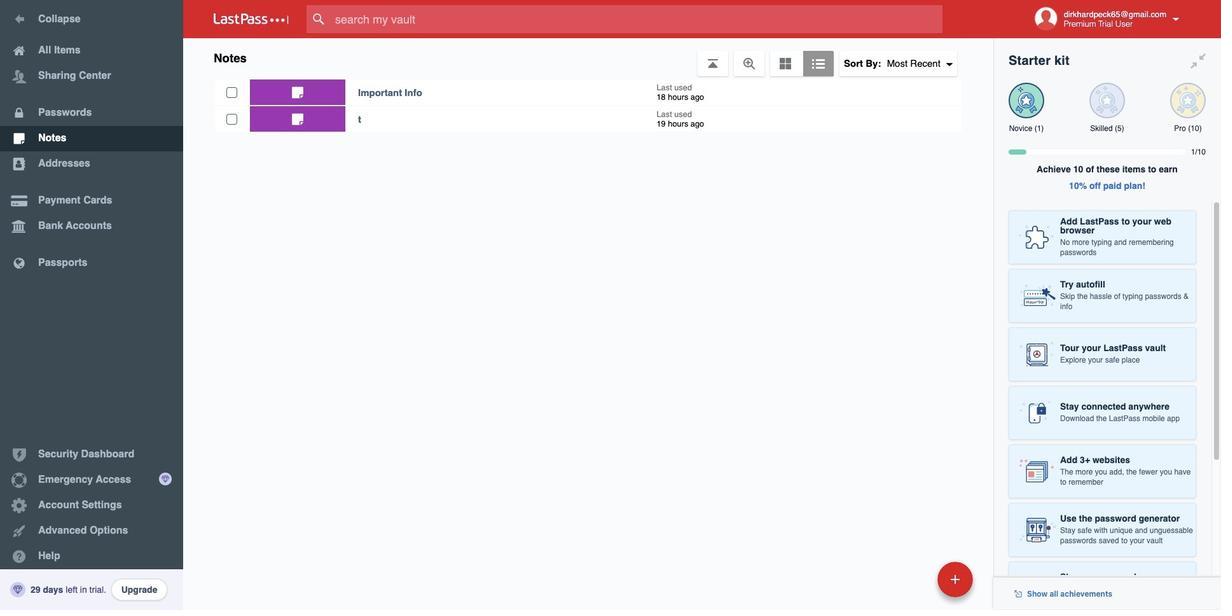 Task type: describe. For each thing, give the bounding box(es) containing it.
search my vault text field
[[307, 5, 968, 33]]

vault options navigation
[[183, 38, 994, 76]]

lastpass image
[[214, 13, 289, 25]]

Search search field
[[307, 5, 968, 33]]

main navigation navigation
[[0, 0, 183, 610]]



Task type: vqa. For each thing, say whether or not it's contained in the screenshot.
LastPass image
yes



Task type: locate. For each thing, give the bounding box(es) containing it.
new item element
[[850, 561, 978, 597]]

new item navigation
[[850, 558, 981, 610]]



